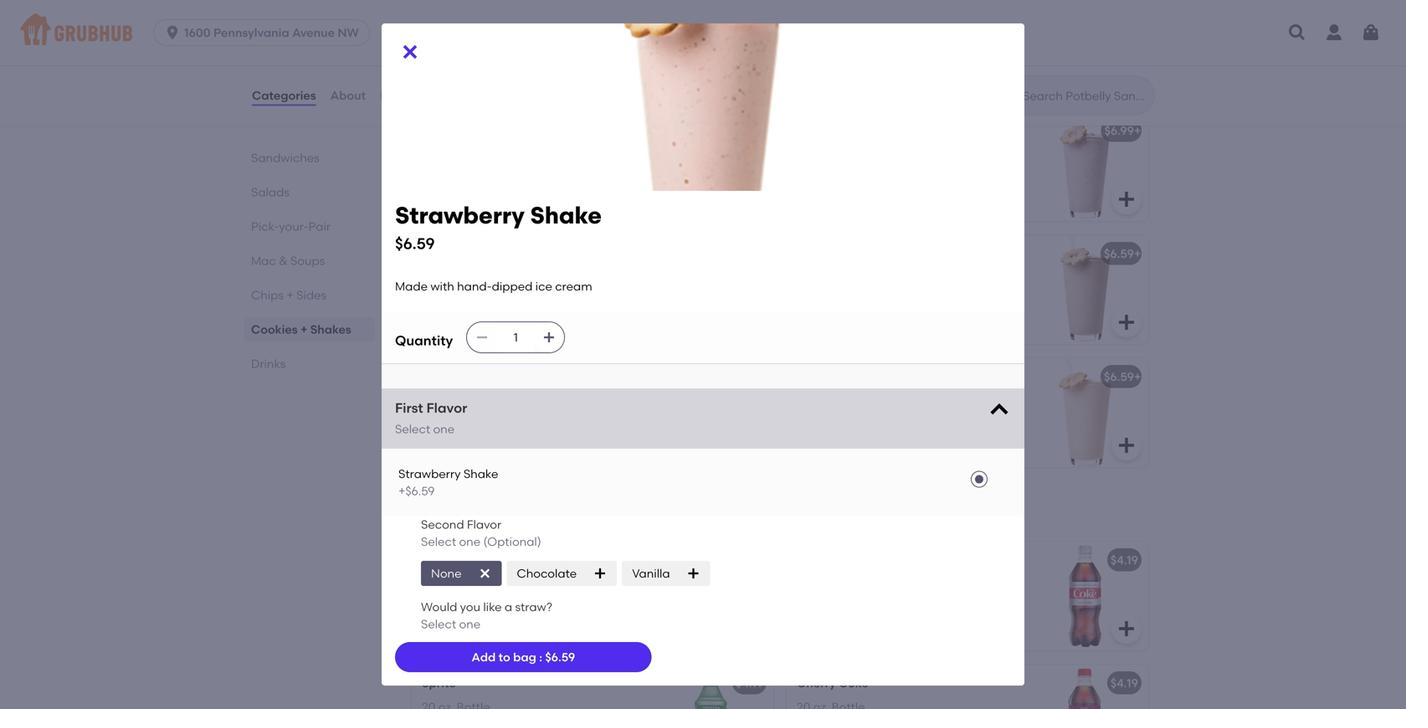 Task type: locate. For each thing, give the bounding box(es) containing it.
hand- inside cold-brewed arabica coffee and hand-dipped vanilla ice cream. shake and wake!
[[422, 287, 457, 302]]

made for vanilla shake image
[[797, 393, 830, 408]]

chocolate brownie cookie image
[[648, 0, 774, 98]]

pick-your-pair
[[251, 219, 331, 234]]

shake up quantity on the top left of page
[[422, 304, 457, 319]]

select down first
[[395, 422, 430, 436]]

shake up second flavor select one (optional) at the left
[[464, 467, 499, 481]]

+
[[1134, 124, 1142, 138], [1134, 247, 1142, 261], [287, 288, 294, 302], [301, 322, 308, 337], [1134, 370, 1142, 384]]

strawberry inside strawberry shake +$6.59
[[399, 467, 461, 481]]

$6.59 +
[[1104, 247, 1142, 261], [1104, 370, 1142, 384]]

hand-
[[457, 279, 492, 293], [422, 287, 457, 302], [484, 393, 519, 408], [859, 393, 894, 408]]

bar
[[945, 24, 965, 38]]

chocolate shake image
[[1023, 235, 1149, 344]]

flavor up (optional)
[[467, 518, 502, 532]]

2 vertical spatial one
[[459, 617, 481, 631]]

with
[[968, 24, 992, 38], [431, 279, 454, 293], [457, 393, 481, 408], [833, 393, 856, 408]]

shake inside cold-brewed arabica coffee and hand-dipped vanilla ice cream. shake and wake!
[[422, 304, 457, 319]]

$4.19 for sprite
[[736, 676, 764, 690]]

cherry coke
[[797, 676, 869, 690]]

1 vertical spatial and
[[460, 304, 482, 319]]

cream for strawberry shake image on the bottom of the page
[[582, 393, 619, 408]]

$6.99 +
[[1105, 124, 1142, 138]]

main navigation navigation
[[0, 0, 1407, 65]]

1 vertical spatial one
[[459, 535, 481, 549]]

cream.
[[560, 287, 600, 302]]

caramel
[[833, 41, 881, 55]]

reviews button
[[379, 65, 428, 126]]

bag
[[513, 650, 537, 664]]

one up strawberry shake +$6.59 in the left bottom of the page
[[433, 422, 455, 436]]

shake
[[530, 201, 602, 229], [484, 247, 519, 261], [422, 304, 457, 319], [464, 467, 499, 481]]

select down would
[[421, 617, 456, 631]]

&
[[279, 254, 288, 268]]

Input item quantity number field
[[498, 322, 534, 353]]

rich, chocolatey oatmeal bar with sweet caramel button
[[787, 0, 1149, 98]]

pair
[[309, 219, 331, 234]]

strawberry up '+$6.59'
[[399, 467, 461, 481]]

pennsylvania
[[213, 26, 289, 40]]

one down second
[[459, 535, 481, 549]]

1 vertical spatial select
[[421, 535, 456, 549]]

oatmeal
[[894, 24, 942, 38]]

2 vertical spatial select
[[421, 617, 456, 631]]

0 vertical spatial select
[[395, 422, 430, 436]]

flavor right first
[[427, 400, 467, 416]]

strawberry
[[395, 201, 525, 229], [399, 467, 461, 481]]

a
[[505, 600, 513, 614]]

select inside would you like a straw? select one
[[421, 617, 456, 631]]

made with hand-dipped ice cream inside button
[[422, 393, 619, 408]]

about
[[330, 88, 366, 102]]

ice
[[536, 279, 552, 293], [540, 287, 557, 302], [562, 393, 579, 408], [937, 393, 954, 408]]

cherry coke image
[[1023, 665, 1149, 709]]

$6.59
[[395, 235, 435, 253], [1104, 247, 1134, 261], [1104, 370, 1134, 384], [545, 650, 575, 664]]

1 $6.59 + from the top
[[1104, 247, 1142, 261]]

made with hand-dipped ice cream button
[[412, 358, 774, 467]]

one for first
[[433, 422, 455, 436]]

svg image inside 1600 pennsylvania avenue nw button
[[164, 24, 181, 41]]

1 vertical spatial flavor
[[467, 518, 502, 532]]

daily
[[491, 24, 519, 38]]

svg image
[[164, 24, 181, 41], [742, 189, 762, 209], [476, 331, 489, 344], [543, 331, 556, 344], [1117, 435, 1137, 456], [478, 567, 492, 580], [1117, 619, 1137, 639]]

strawberry shake $6.59
[[395, 201, 602, 253]]

dipped inside cold-brewed arabica coffee and hand-dipped vanilla ice cream. shake and wake!
[[457, 287, 497, 302]]

sprite image
[[648, 665, 774, 709]]

drinks
[[251, 357, 286, 371], [409, 502, 464, 524]]

1 vertical spatial strawberry
[[399, 467, 461, 481]]

sides
[[296, 288, 327, 302]]

ice inside button
[[562, 393, 579, 408]]

rich,
[[797, 24, 825, 38]]

0 vertical spatial one
[[433, 422, 455, 436]]

flavor for second flavor
[[467, 518, 502, 532]]

one
[[433, 422, 455, 436], [459, 535, 481, 549], [459, 617, 481, 631]]

arabica
[[500, 270, 546, 285]]

flavor for first flavor
[[427, 400, 467, 416]]

coke
[[422, 553, 452, 567], [839, 676, 869, 690]]

baked
[[422, 24, 458, 38]]

coke image
[[648, 542, 774, 651]]

sweet
[[797, 41, 830, 55]]

0 vertical spatial strawberry
[[395, 201, 525, 229]]

1 vertical spatial $6.59 +
[[1104, 370, 1142, 384]]

one inside second flavor select one (optional)
[[459, 535, 481, 549]]

cream for vanilla shake image
[[957, 393, 994, 408]]

1 horizontal spatial and
[[587, 270, 610, 285]]

strawberry inside strawberry shake $6.59
[[395, 201, 525, 229]]

1600
[[184, 26, 211, 40]]

dipped
[[492, 279, 533, 293], [457, 287, 497, 302], [519, 393, 560, 408], [894, 393, 935, 408]]

one down you
[[459, 617, 481, 631]]

your-
[[279, 219, 309, 234]]

flavor
[[427, 400, 467, 416], [467, 518, 502, 532]]

0 horizontal spatial drinks
[[251, 357, 286, 371]]

strawberry shake image
[[648, 358, 774, 467]]

select down second
[[421, 535, 456, 549]]

1 horizontal spatial drinks
[[409, 502, 464, 524]]

select
[[395, 422, 430, 436], [421, 535, 456, 549], [421, 617, 456, 631]]

made with hand-dipped ice cream for strawberry shake image on the bottom of the page
[[422, 393, 619, 408]]

made with hand-dipped ice cream
[[395, 279, 592, 293], [422, 393, 619, 408], [797, 393, 994, 408]]

coke right 'cherry'
[[839, 676, 869, 690]]

select for first
[[395, 422, 430, 436]]

svg image
[[1288, 23, 1308, 43], [1361, 23, 1381, 43], [400, 42, 420, 62], [742, 66, 762, 86], [1117, 66, 1137, 86], [1117, 189, 1137, 209], [1117, 312, 1137, 332], [988, 399, 1011, 422], [742, 435, 762, 456], [594, 567, 607, 580], [687, 567, 700, 580]]

wake!
[[485, 304, 518, 319]]

20 oz. bottle
[[422, 577, 490, 591]]

0 vertical spatial flavor
[[427, 400, 467, 416]]

select inside second flavor select one (optional)
[[421, 535, 456, 549]]

shake inside strawberry shake +$6.59
[[464, 467, 499, 481]]

brewed
[[454, 270, 497, 285]]

add to bag : $6.59
[[472, 650, 575, 664]]

coke up 20
[[422, 553, 452, 567]]

made
[[395, 279, 428, 293], [422, 393, 455, 408], [797, 393, 830, 408]]

ice inside cold-brewed arabica coffee and hand-dipped vanilla ice cream. shake and wake!
[[540, 287, 557, 302]]

baked fresh daily button
[[412, 0, 774, 98]]

0 vertical spatial $6.59 +
[[1104, 247, 1142, 261]]

0 horizontal spatial coke
[[422, 553, 452, 567]]

cream inside button
[[582, 393, 619, 408]]

select inside first flavor select one
[[395, 422, 430, 436]]

cold brew shake image
[[648, 235, 774, 344]]

Search Potbelly Sandwich Works search field
[[1021, 88, 1150, 104]]

shake up coffee on the left top of the page
[[530, 201, 602, 229]]

none
[[431, 566, 462, 581]]

pick-
[[251, 219, 279, 234]]

drinks down '+$6.59'
[[409, 502, 464, 524]]

soups
[[291, 254, 325, 268]]

cookies
[[251, 322, 298, 337]]

2 $6.59 + from the top
[[1104, 370, 1142, 384]]

$6.09 button
[[412, 112, 774, 221]]

flavor inside first flavor select one
[[427, 400, 467, 416]]

strawberry up brew
[[395, 201, 525, 229]]

and up cream. at the left top of the page
[[587, 270, 610, 285]]

cold-brewed arabica coffee and hand-dipped vanilla ice cream. shake and wake!
[[422, 270, 610, 319]]

sandwiches
[[251, 151, 320, 165]]

shakes
[[310, 322, 351, 337]]

cream
[[555, 279, 592, 293], [582, 393, 619, 408], [957, 393, 994, 408]]

about button
[[330, 65, 367, 126]]

flavor inside second flavor select one (optional)
[[467, 518, 502, 532]]

select for second
[[421, 535, 456, 549]]

$4.19
[[1111, 553, 1139, 567], [736, 676, 764, 690], [1111, 676, 1139, 690]]

avenue
[[292, 26, 335, 40]]

and left wake!
[[460, 304, 482, 319]]

made inside button
[[422, 393, 455, 408]]

oreo® cookie shake image
[[1023, 112, 1149, 221]]

$4.19 for cherry coke
[[1111, 676, 1139, 690]]

one inside first flavor select one
[[433, 422, 455, 436]]

nw
[[338, 26, 359, 40]]

with inside 'rich, chocolatey oatmeal bar with sweet caramel'
[[968, 24, 992, 38]]

1 vertical spatial drinks
[[409, 502, 464, 524]]

and
[[587, 270, 610, 285], [460, 304, 482, 319]]

1 horizontal spatial coke
[[839, 676, 869, 690]]

drinks down cookies on the top of page
[[251, 357, 286, 371]]

0 vertical spatial drinks
[[251, 357, 286, 371]]

vanilla
[[500, 287, 537, 302]]

1600 pennsylvania avenue nw button
[[153, 19, 377, 46]]

categories
[[252, 88, 316, 102]]

chocolatey
[[828, 24, 891, 38]]



Task type: vqa. For each thing, say whether or not it's contained in the screenshot.
Dazs inside $5.00 Haagen Dazs Vanilla 14Oz
no



Task type: describe. For each thing, give the bounding box(es) containing it.
$4.19 inside button
[[1111, 553, 1139, 567]]

cold-
[[422, 270, 454, 285]]

rich, chocolatey oatmeal bar with sweet caramel
[[797, 24, 992, 55]]

fresh
[[461, 24, 489, 38]]

to
[[499, 650, 511, 664]]

$4.19 button
[[787, 542, 1149, 651]]

bottle
[[457, 577, 490, 591]]

salads
[[251, 185, 290, 199]]

20
[[422, 577, 436, 591]]

dipped inside made with hand-dipped ice cream button
[[519, 393, 560, 408]]

chips
[[251, 288, 284, 302]]

mac & soups
[[251, 254, 325, 268]]

you
[[460, 600, 481, 614]]

first
[[395, 400, 423, 416]]

$6.59 + for made with hand-dipped ice cream
[[1104, 370, 1142, 384]]

made for strawberry shake image on the bottom of the page
[[422, 393, 455, 408]]

diet coke image
[[1023, 542, 1149, 651]]

shake inside strawberry shake $6.59
[[530, 201, 602, 229]]

hand- inside button
[[484, 393, 519, 408]]

:
[[539, 650, 543, 664]]

one for second
[[459, 535, 481, 549]]

+$6.59
[[399, 484, 435, 498]]

second
[[421, 518, 464, 532]]

add
[[472, 650, 496, 664]]

$6.09
[[733, 124, 764, 138]]

brew
[[452, 247, 481, 261]]

cold brew shake
[[422, 247, 519, 261]]

oz.
[[439, 577, 454, 591]]

vanilla
[[632, 566, 670, 581]]

$6.59 + for cold-brewed arabica coffee and hand-dipped vanilla ice cream. shake and wake!
[[1104, 247, 1142, 261]]

reviews
[[380, 88, 427, 102]]

would
[[421, 600, 457, 614]]

strawberry shake +$6.59
[[399, 467, 499, 498]]

0 horizontal spatial and
[[460, 304, 482, 319]]

shake up arabica
[[484, 247, 519, 261]]

strawberry for strawberry shake $6.59
[[395, 201, 525, 229]]

chips + sides
[[251, 288, 327, 302]]

cookies + shakes
[[251, 322, 351, 337]]

one inside would you like a straw? select one
[[459, 617, 481, 631]]

$6.99
[[1105, 124, 1134, 138]]

0 vertical spatial and
[[587, 270, 610, 285]]

strawberry for strawberry shake +$6.59
[[399, 467, 461, 481]]

dream bar image
[[1023, 0, 1149, 98]]

1600 pennsylvania avenue nw
[[184, 26, 359, 40]]

first flavor select one
[[395, 400, 467, 436]]

mac
[[251, 254, 276, 268]]

0 vertical spatial coke
[[422, 553, 452, 567]]

cold
[[422, 247, 450, 261]]

straw?
[[515, 600, 553, 614]]

(optional)
[[483, 535, 541, 549]]

coffee
[[549, 270, 585, 285]]

bag of mini cookies image
[[648, 112, 774, 221]]

$6.59 inside strawberry shake $6.59
[[395, 235, 435, 253]]

quantity
[[395, 333, 453, 349]]

vanilla shake image
[[1023, 358, 1149, 467]]

categories button
[[251, 65, 317, 126]]

baked fresh daily
[[422, 24, 519, 38]]

chocolate
[[517, 566, 577, 581]]

cherry
[[797, 676, 836, 690]]

1 vertical spatial coke
[[839, 676, 869, 690]]

made with hand-dipped ice cream for vanilla shake image
[[797, 393, 994, 408]]

like
[[483, 600, 502, 614]]

second flavor select one (optional)
[[421, 518, 541, 549]]

sprite
[[422, 676, 456, 690]]

would you like a straw? select one
[[421, 600, 553, 631]]



